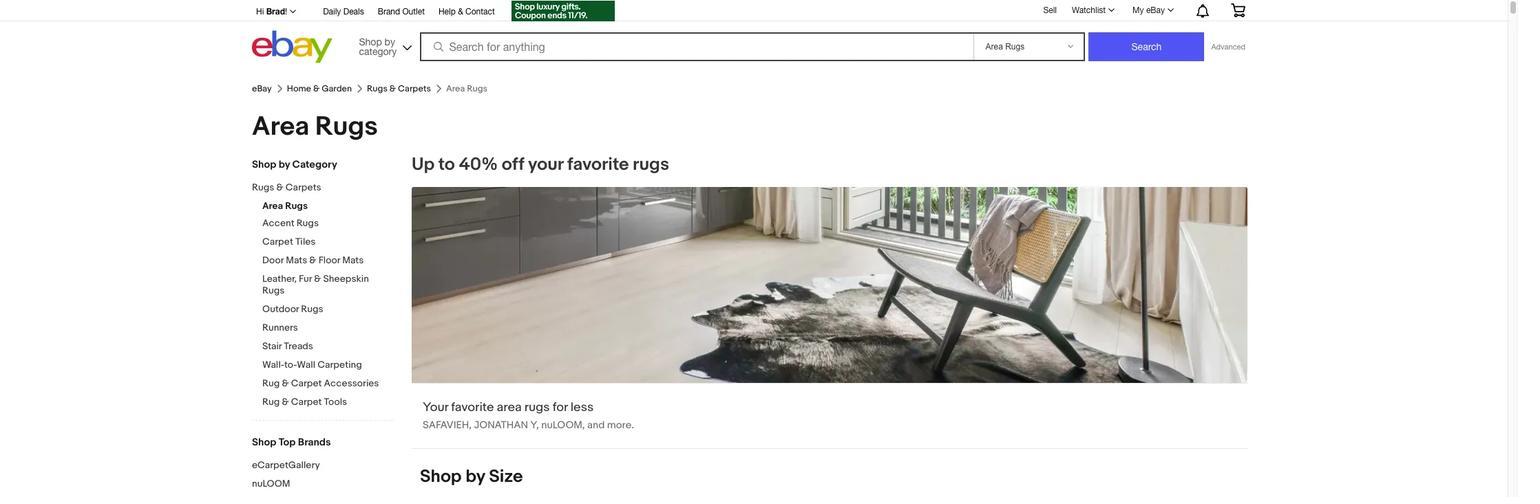 Task type: describe. For each thing, give the bounding box(es) containing it.
rugs down 'shop by category'
[[252, 182, 274, 193]]

ebay link
[[252, 83, 272, 94]]

area inside rugs & carpets area rugs accent rugs carpet tiles door mats & floor mats leather, fur & sheepskin rugs outdoor rugs runners stair treads wall-to-wall carpeting rug & carpet accessories rug & carpet tools
[[262, 200, 283, 212]]

hi
[[256, 7, 264, 17]]

floor
[[319, 255, 340, 266]]

home & garden
[[287, 83, 352, 94]]

0 vertical spatial area
[[252, 111, 309, 143]]

brand outlet link
[[378, 5, 425, 20]]

advanced link
[[1204, 33, 1252, 61]]

up
[[412, 154, 434, 176]]

shop for shop by category
[[359, 36, 382, 47]]

leather,
[[262, 273, 297, 285]]

accessories
[[324, 378, 379, 390]]

get the coupon image
[[511, 1, 615, 21]]

my ebay link
[[1125, 2, 1180, 19]]

wall-
[[262, 359, 284, 371]]

40%
[[459, 154, 498, 176]]

rugs up tiles
[[296, 218, 319, 229]]

door
[[262, 255, 284, 266]]

nuloom,
[[541, 419, 585, 433]]

area
[[497, 401, 522, 416]]

shop by category
[[359, 36, 397, 57]]

shop by category
[[252, 158, 337, 171]]

carpet tiles link
[[262, 236, 393, 249]]

fur
[[299, 273, 312, 285]]

more.
[[607, 419, 634, 433]]

0 vertical spatial favorite
[[567, 154, 629, 176]]

rugs up outdoor
[[262, 285, 285, 297]]

brands
[[298, 436, 331, 450]]

rugs down garden
[[315, 111, 378, 143]]

favorite inside your favorite area rugs for less safavieh, jonathan y, nuloom, and more.
[[451, 401, 494, 416]]

my
[[1133, 6, 1144, 15]]

0 vertical spatial rugs
[[633, 154, 669, 176]]

ecarpetgallery nuloom
[[252, 460, 320, 490]]

help
[[439, 7, 456, 17]]

stair
[[262, 341, 282, 352]]

help & contact
[[439, 7, 495, 17]]

rugs down category
[[367, 83, 388, 94]]

category
[[292, 158, 337, 171]]

rugs inside your favorite area rugs for less safavieh, jonathan y, nuloom, and more.
[[524, 401, 550, 416]]

shop for shop by category
[[252, 158, 276, 171]]

and
[[587, 419, 605, 433]]

none submit inside shop by category banner
[[1089, 32, 1204, 61]]

area rugs
[[252, 111, 378, 143]]

runners
[[262, 322, 298, 334]]

main content containing up to 40% off your favorite rugs
[[403, 154, 1256, 498]]

1 vertical spatial rugs & carpets link
[[252, 182, 383, 195]]

2 rug from the top
[[262, 397, 280, 408]]

help & contact link
[[439, 5, 495, 20]]

wall
[[297, 359, 315, 371]]

brad
[[266, 6, 285, 17]]

deals
[[343, 7, 364, 17]]

!
[[285, 7, 287, 17]]

brand outlet
[[378, 7, 425, 17]]

account navigation
[[249, 0, 1256, 23]]

brand
[[378, 7, 400, 17]]

off
[[502, 154, 524, 176]]

accent rugs link
[[262, 218, 393, 231]]

rugs up runners link
[[301, 304, 323, 315]]

contact
[[465, 7, 495, 17]]

sell
[[1043, 5, 1057, 15]]

treads
[[284, 341, 313, 352]]

shop for shop top brands
[[252, 436, 276, 450]]

stair treads link
[[262, 341, 393, 354]]

ecarpetgallery
[[252, 460, 320, 472]]

jonathan
[[474, 419, 528, 433]]

size
[[489, 467, 523, 488]]



Task type: locate. For each thing, give the bounding box(es) containing it.
mats up fur
[[286, 255, 307, 266]]

shop for shop by size
[[420, 467, 462, 488]]

top
[[279, 436, 296, 450]]

up to 40% off your favorite rugs
[[412, 154, 669, 176]]

shop by category button
[[353, 31, 415, 60]]

daily deals
[[323, 7, 364, 17]]

1 vertical spatial area
[[262, 200, 283, 212]]

your favorite area rugs for less safavieh, jonathan y, nuloom, and more.
[[423, 401, 634, 433]]

carpets
[[398, 83, 431, 94], [286, 182, 321, 193]]

your
[[528, 154, 563, 176]]

shop top brands
[[252, 436, 331, 450]]

daily
[[323, 7, 341, 17]]

shop
[[359, 36, 382, 47], [252, 158, 276, 171], [252, 436, 276, 450], [420, 467, 462, 488]]

1 vertical spatial carpets
[[286, 182, 321, 193]]

1 mats from the left
[[286, 255, 307, 266]]

1 vertical spatial rugs
[[524, 401, 550, 416]]

0 horizontal spatial mats
[[286, 255, 307, 266]]

1 horizontal spatial ebay
[[1146, 6, 1165, 15]]

1 horizontal spatial by
[[385, 36, 395, 47]]

by
[[385, 36, 395, 47], [279, 158, 290, 171], [466, 467, 485, 488]]

your shopping cart image
[[1230, 3, 1246, 17]]

rugs up accent
[[285, 200, 308, 212]]

0 horizontal spatial favorite
[[451, 401, 494, 416]]

nuloom link
[[252, 478, 393, 492]]

carpet
[[262, 236, 293, 248], [291, 378, 322, 390], [291, 397, 322, 408]]

0 vertical spatial rug
[[262, 378, 280, 390]]

1 horizontal spatial mats
[[342, 255, 364, 266]]

ebay left 'home'
[[252, 83, 272, 94]]

carpets down shop by category dropdown button
[[398, 83, 431, 94]]

shop inside main content
[[420, 467, 462, 488]]

by left category
[[279, 158, 290, 171]]

runners link
[[262, 322, 393, 335]]

daily deals link
[[323, 5, 364, 20]]

rug
[[262, 378, 280, 390], [262, 397, 280, 408]]

nuloom
[[252, 478, 290, 490]]

ebay right my
[[1146, 6, 1165, 15]]

carpeting
[[318, 359, 362, 371]]

None submit
[[1089, 32, 1204, 61]]

home
[[287, 83, 311, 94]]

door mats & floor mats link
[[262, 255, 393, 268]]

rugs & carpets link
[[367, 83, 431, 94], [252, 182, 383, 195]]

1 horizontal spatial favorite
[[567, 154, 629, 176]]

0 vertical spatial carpets
[[398, 83, 431, 94]]

by for category
[[385, 36, 395, 47]]

outlet
[[402, 7, 425, 17]]

favorite up safavieh,
[[451, 401, 494, 416]]

shop inside 'shop by category'
[[359, 36, 382, 47]]

to-
[[284, 359, 297, 371]]

2 vertical spatial by
[[466, 467, 485, 488]]

shop left the top
[[252, 436, 276, 450]]

carpet down rug & carpet accessories link
[[291, 397, 322, 408]]

by down brand
[[385, 36, 395, 47]]

shop down deals
[[359, 36, 382, 47]]

favorite right 'your'
[[567, 154, 629, 176]]

rugs & carpets area rugs accent rugs carpet tiles door mats & floor mats leather, fur & sheepskin rugs outdoor rugs runners stair treads wall-to-wall carpeting rug & carpet accessories rug & carpet tools
[[252, 182, 379, 408]]

outdoor
[[262, 304, 299, 315]]

carpets for rugs & carpets area rugs accent rugs carpet tiles door mats & floor mats leather, fur & sheepskin rugs outdoor rugs runners stair treads wall-to-wall carpeting rug & carpet accessories rug & carpet tools
[[286, 182, 321, 193]]

your
[[423, 401, 448, 416]]

carpets for rugs & carpets
[[398, 83, 431, 94]]

0 horizontal spatial ebay
[[252, 83, 272, 94]]

0 vertical spatial by
[[385, 36, 395, 47]]

carpets inside rugs & carpets area rugs accent rugs carpet tiles door mats & floor mats leather, fur & sheepskin rugs outdoor rugs runners stair treads wall-to-wall carpeting rug & carpet accessories rug & carpet tools
[[286, 182, 321, 193]]

by left size
[[466, 467, 485, 488]]

1 vertical spatial by
[[279, 158, 290, 171]]

garden
[[322, 83, 352, 94]]

0 horizontal spatial by
[[279, 158, 290, 171]]

Search for anything text field
[[422, 34, 971, 60]]

1 vertical spatial ebay
[[252, 83, 272, 94]]

category
[[359, 46, 397, 57]]

& inside account navigation
[[458, 7, 463, 17]]

none text field containing your favorite area rugs for less
[[412, 187, 1247, 449]]

area up 'shop by category'
[[252, 111, 309, 143]]

2 horizontal spatial by
[[466, 467, 485, 488]]

mats
[[286, 255, 307, 266], [342, 255, 364, 266]]

carpets down 'shop by category'
[[286, 182, 321, 193]]

leather, fur & sheepskin rugs link
[[262, 273, 393, 298]]

shop down safavieh,
[[420, 467, 462, 488]]

by inside main content
[[466, 467, 485, 488]]

by for size
[[466, 467, 485, 488]]

home & garden link
[[287, 83, 352, 94]]

for
[[553, 401, 568, 416]]

2 vertical spatial carpet
[[291, 397, 322, 408]]

ebay
[[1146, 6, 1165, 15], [252, 83, 272, 94]]

outdoor rugs link
[[262, 304, 393, 317]]

wall-to-wall carpeting link
[[262, 359, 393, 372]]

advanced
[[1211, 43, 1245, 51]]

none text field inside main content
[[412, 187, 1247, 449]]

rug & carpet accessories link
[[262, 378, 393, 391]]

tiles
[[295, 236, 316, 248]]

sell link
[[1037, 5, 1063, 15]]

my ebay
[[1133, 6, 1165, 15]]

0 vertical spatial ebay
[[1146, 6, 1165, 15]]

0 horizontal spatial carpets
[[286, 182, 321, 193]]

watchlist
[[1072, 6, 1106, 15]]

shop by category banner
[[249, 0, 1256, 67]]

carpet down accent
[[262, 236, 293, 248]]

safavieh,
[[423, 419, 472, 433]]

1 vertical spatial carpet
[[291, 378, 322, 390]]

1 vertical spatial favorite
[[451, 401, 494, 416]]

2 mats from the left
[[342, 255, 364, 266]]

0 vertical spatial rugs & carpets link
[[367, 83, 431, 94]]

0 vertical spatial carpet
[[262, 236, 293, 248]]

rug & carpet tools link
[[262, 397, 393, 410]]

y,
[[530, 419, 539, 433]]

carpet down wall
[[291, 378, 322, 390]]

1 vertical spatial rug
[[262, 397, 280, 408]]

less
[[571, 401, 594, 416]]

main content
[[403, 154, 1256, 498]]

area
[[252, 111, 309, 143], [262, 200, 283, 212]]

shop left category
[[252, 158, 276, 171]]

watchlist link
[[1064, 2, 1121, 19]]

shop by size
[[420, 467, 523, 488]]

favorite
[[567, 154, 629, 176], [451, 401, 494, 416]]

by inside 'shop by category'
[[385, 36, 395, 47]]

ebay inside account navigation
[[1146, 6, 1165, 15]]

mats up sheepskin
[[342, 255, 364, 266]]

accent
[[262, 218, 294, 229]]

sheepskin
[[323, 273, 369, 285]]

rugs & carpets
[[367, 83, 431, 94]]

area up accent
[[262, 200, 283, 212]]

1 horizontal spatial carpets
[[398, 83, 431, 94]]

rugs
[[367, 83, 388, 94], [315, 111, 378, 143], [252, 182, 274, 193], [285, 200, 308, 212], [296, 218, 319, 229], [262, 285, 285, 297], [301, 304, 323, 315]]

0 horizontal spatial rugs
[[524, 401, 550, 416]]

tools
[[324, 397, 347, 408]]

1 horizontal spatial rugs
[[633, 154, 669, 176]]

hi brad !
[[256, 6, 287, 17]]

1 rug from the top
[[262, 378, 280, 390]]

to
[[438, 154, 455, 176]]

ecarpetgallery link
[[252, 460, 393, 473]]

&
[[458, 7, 463, 17], [313, 83, 320, 94], [390, 83, 396, 94], [276, 182, 283, 193], [309, 255, 316, 266], [314, 273, 321, 285], [282, 378, 289, 390], [282, 397, 289, 408]]

by for category
[[279, 158, 290, 171]]

None text field
[[412, 187, 1247, 449]]



Task type: vqa. For each thing, say whether or not it's contained in the screenshot.
by for Category
yes



